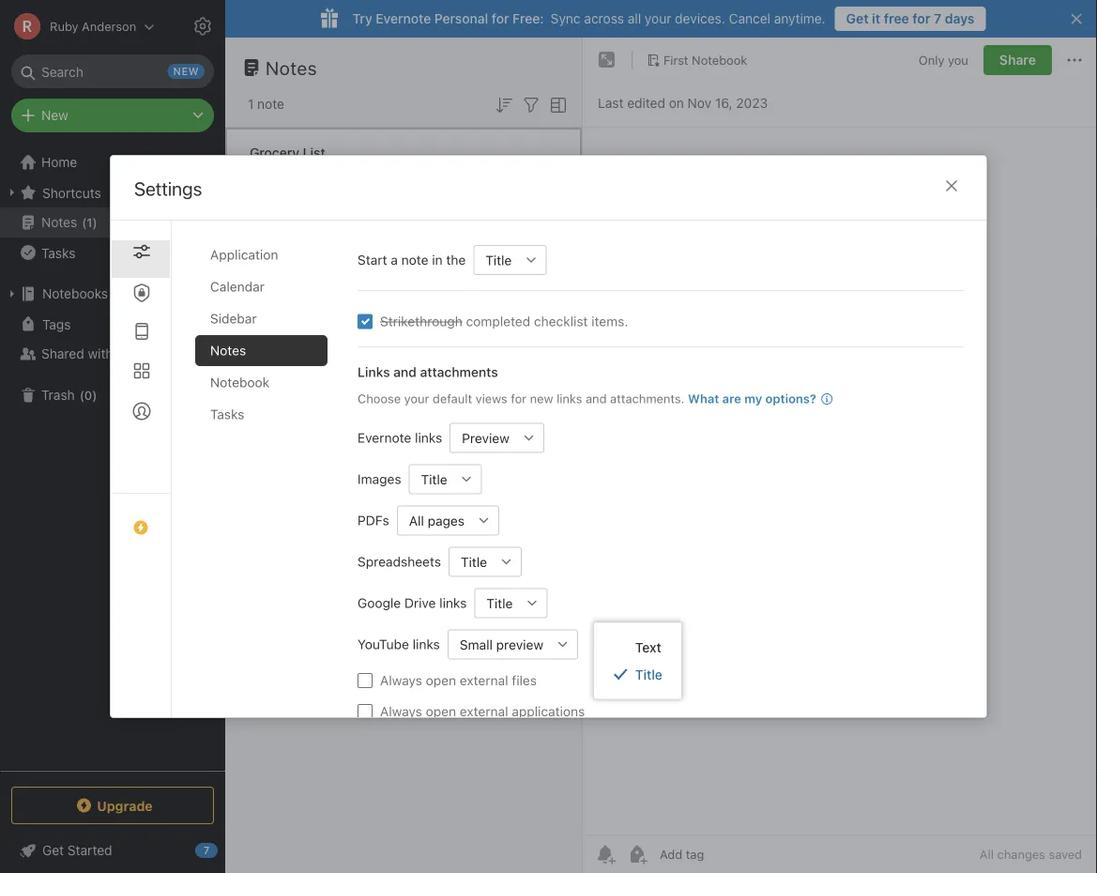 Task type: locate. For each thing, give the bounding box(es) containing it.
title inside dropdown list menu
[[636, 667, 663, 682]]

notebooks link
[[0, 279, 224, 309]]

1 vertical spatial tasks
[[210, 407, 244, 422]]

tasks inside button
[[41, 245, 75, 260]]

evernote
[[376, 11, 431, 26], [358, 430, 411, 445]]

open up always open external applications at the bottom
[[426, 673, 456, 688]]

) inside trash ( 0 )
[[92, 388, 97, 402]]

1 down shortcuts
[[87, 215, 93, 229]]

always for always open external applications
[[380, 704, 422, 719]]

all pages button
[[397, 506, 469, 536]]

0 horizontal spatial 1
[[87, 215, 93, 229]]

files
[[512, 673, 537, 688]]

note
[[257, 96, 284, 112], [401, 252, 429, 268]]

all
[[409, 513, 424, 528], [980, 847, 994, 861]]

2 ) from the top
[[92, 388, 97, 402]]

for left 7
[[913, 11, 931, 26]]

title button right the
[[473, 245, 517, 275]]

title right the
[[486, 252, 512, 268]]

1 inside note list element
[[248, 96, 254, 112]]

notes up 1 note
[[266, 56, 317, 78]]

for left free:
[[492, 11, 509, 26]]

0 horizontal spatial notebook
[[210, 375, 270, 390]]

0 vertical spatial and
[[393, 364, 417, 380]]

2 open from the top
[[426, 704, 456, 719]]

tab list for start a note in the
[[195, 239, 343, 717]]

small preview button
[[448, 630, 548, 660]]

tab list
[[111, 221, 172, 717], [195, 239, 343, 717]]

tasks down notebook tab in the top of the page
[[210, 407, 244, 422]]

tasks tab
[[195, 399, 328, 430]]

1 horizontal spatial tab list
[[195, 239, 343, 717]]

always right always open external files checkbox
[[380, 673, 422, 688]]

all inside note window element
[[980, 847, 994, 861]]

evernote down choose
[[358, 430, 411, 445]]

get it free for 7 days
[[847, 11, 975, 26]]

1 vertical spatial always
[[380, 704, 422, 719]]

1
[[248, 96, 254, 112], [87, 215, 93, 229]]

devices.
[[675, 11, 726, 26]]

open
[[426, 673, 456, 688], [426, 704, 456, 719]]

0 vertical spatial (
[[82, 215, 87, 229]]

( right trash
[[80, 388, 84, 402]]

1 vertical spatial notebook
[[210, 375, 270, 390]]

title down the choose default view option for pdfs field
[[461, 554, 487, 570]]

1 vertical spatial )
[[92, 388, 97, 402]]

title for spreadsheets
[[461, 554, 487, 570]]

all changes saved
[[980, 847, 1083, 861]]

dropdown list menu
[[595, 634, 682, 688]]

1 vertical spatial notes
[[41, 215, 77, 230]]

0 vertical spatial always
[[380, 673, 422, 688]]

all inside button
[[409, 513, 424, 528]]

notes inside 'tab'
[[210, 343, 246, 358]]

title button up the all pages button
[[409, 464, 452, 494]]

are
[[723, 392, 741, 406]]

title for start a note in the
[[486, 252, 512, 268]]

notebook
[[692, 53, 748, 67], [210, 375, 270, 390]]

Choose default view option for PDFs field
[[397, 506, 499, 536]]

the
[[446, 252, 466, 268]]

note right a
[[401, 252, 429, 268]]

in
[[432, 252, 443, 268]]

0 horizontal spatial for
[[492, 11, 509, 26]]

edited
[[627, 95, 666, 111]]

application
[[210, 247, 278, 262]]

title button for images
[[409, 464, 452, 494]]

0 horizontal spatial tasks
[[41, 245, 75, 260]]

all pages
[[409, 513, 465, 528]]

notes
[[266, 56, 317, 78], [41, 215, 77, 230], [210, 343, 246, 358]]

notebook up 16,
[[692, 53, 748, 67]]

1 vertical spatial your
[[404, 392, 429, 406]]

images
[[358, 471, 401, 487]]

sidebar tab
[[195, 303, 328, 334]]

1 horizontal spatial notebook
[[692, 53, 748, 67]]

1 vertical spatial evernote
[[358, 430, 411, 445]]

settings image
[[192, 15, 214, 38]]

grocery
[[250, 145, 300, 161]]

title for google drive links
[[487, 595, 513, 611]]

1 horizontal spatial for
[[511, 392, 527, 406]]

Search text field
[[24, 54, 201, 88]]

Choose default view option for Spreadsheets field
[[449, 547, 522, 577]]

all left changes
[[980, 847, 994, 861]]

0 horizontal spatial all
[[409, 513, 424, 528]]

you
[[948, 53, 969, 67]]

) right trash
[[92, 388, 97, 402]]

2 always from the top
[[380, 704, 422, 719]]

and
[[393, 364, 417, 380], [586, 392, 607, 406]]

shared with me
[[41, 346, 135, 361]]

0 vertical spatial tasks
[[41, 245, 75, 260]]

try evernote personal for free: sync across all your devices. cancel anytime.
[[353, 11, 826, 26]]

Select422 checkbox
[[358, 314, 373, 329]]

1 vertical spatial note
[[401, 252, 429, 268]]

0 vertical spatial notes
[[266, 56, 317, 78]]

shared with me link
[[0, 339, 224, 369]]

1 vertical spatial open
[[426, 704, 456, 719]]

external down always open external files
[[460, 704, 508, 719]]

links up choose default view option for images field
[[415, 430, 442, 445]]

Always open external applications checkbox
[[358, 704, 373, 719]]

title inside choose default view option for images field
[[421, 472, 447, 487]]

add a reminder image
[[594, 843, 617, 866]]

( down shortcuts
[[82, 215, 87, 229]]

title button up small preview "button"
[[474, 588, 518, 618]]

1 horizontal spatial your
[[645, 11, 672, 26]]

all for all pages
[[409, 513, 424, 528]]

) down shortcuts button
[[93, 215, 97, 229]]

your
[[645, 11, 672, 26], [404, 392, 429, 406]]

on
[[669, 95, 684, 111]]

only
[[919, 53, 945, 67]]

new
[[530, 392, 553, 406]]

title up small preview "button"
[[487, 595, 513, 611]]

Note Editor text field
[[583, 128, 1098, 835]]

tree
[[0, 147, 225, 770]]

0 vertical spatial external
[[460, 673, 508, 688]]

all left pages
[[409, 513, 424, 528]]

expand notebooks image
[[5, 286, 20, 301]]

1 horizontal spatial note
[[401, 252, 429, 268]]

1 horizontal spatial 1
[[248, 96, 254, 112]]

title
[[486, 252, 512, 268], [421, 472, 447, 487], [461, 554, 487, 570], [487, 595, 513, 611], [636, 667, 663, 682]]

a
[[391, 252, 398, 268]]

notes down sidebar
[[210, 343, 246, 358]]

2 external from the top
[[460, 704, 508, 719]]

1 vertical spatial 1
[[87, 215, 93, 229]]

( for trash
[[80, 388, 84, 402]]

share
[[1000, 52, 1037, 68]]

title button for google drive links
[[474, 588, 518, 618]]

note up grocery
[[257, 96, 284, 112]]

16,
[[715, 95, 733, 111]]

1 vertical spatial all
[[980, 847, 994, 861]]

external
[[460, 673, 508, 688], [460, 704, 508, 719]]

0 horizontal spatial tab list
[[111, 221, 172, 717]]

1 vertical spatial and
[[586, 392, 607, 406]]

(
[[82, 215, 87, 229], [80, 388, 84, 402]]

and left the attachments.
[[586, 392, 607, 406]]

0 vertical spatial )
[[93, 215, 97, 229]]

2 horizontal spatial for
[[913, 11, 931, 26]]

always
[[380, 673, 422, 688], [380, 704, 422, 719]]

personal
[[435, 11, 488, 26]]

get it free for 7 days button
[[835, 7, 986, 31]]

( inside 'notes ( 1 )'
[[82, 215, 87, 229]]

grocery list
[[250, 145, 325, 161]]

spreadsheets
[[358, 554, 441, 569]]

tab list containing application
[[195, 239, 343, 717]]

1 vertical spatial external
[[460, 704, 508, 719]]

title up the all pages button
[[421, 472, 447, 487]]

1 horizontal spatial all
[[980, 847, 994, 861]]

notebook tab
[[195, 367, 328, 398]]

1 open from the top
[[426, 673, 456, 688]]

anytime.
[[774, 11, 826, 26]]

1 horizontal spatial tasks
[[210, 407, 244, 422]]

2 horizontal spatial notes
[[266, 56, 317, 78]]

0 horizontal spatial note
[[257, 96, 284, 112]]

title button for spreadsheets
[[449, 547, 492, 577]]

evernote right try
[[376, 11, 431, 26]]

0 vertical spatial open
[[426, 673, 456, 688]]

( for notes
[[82, 215, 87, 229]]

preview
[[462, 430, 510, 446]]

only you
[[919, 53, 969, 67]]

start a note in the
[[358, 252, 466, 268]]

2 vertical spatial notes
[[210, 343, 246, 358]]

Always open external files checkbox
[[358, 673, 373, 688]]

( inside trash ( 0 )
[[80, 388, 84, 402]]

calendar tab
[[195, 271, 328, 302]]

saved
[[1049, 847, 1083, 861]]

0 vertical spatial notebook
[[692, 53, 748, 67]]

note window element
[[583, 38, 1098, 873]]

title button down the choose default view option for pdfs field
[[449, 547, 492, 577]]

open for always open external files
[[426, 673, 456, 688]]

open down always open external files
[[426, 704, 456, 719]]

shortcuts
[[42, 185, 101, 200]]

for inside button
[[913, 11, 931, 26]]

1 vertical spatial (
[[80, 388, 84, 402]]

None search field
[[24, 54, 201, 88]]

0 vertical spatial all
[[409, 513, 424, 528]]

links
[[557, 392, 582, 406], [415, 430, 442, 445], [440, 595, 467, 611], [413, 637, 440, 652]]

0 horizontal spatial your
[[404, 392, 429, 406]]

0 vertical spatial 1
[[248, 96, 254, 112]]

first notebook button
[[640, 47, 754, 73]]

notebook down notes 'tab'
[[210, 375, 270, 390]]

tasks button
[[0, 238, 224, 268]]

0 horizontal spatial and
[[393, 364, 417, 380]]

for left new
[[511, 392, 527, 406]]

1 always from the top
[[380, 673, 422, 688]]

1 ) from the top
[[93, 215, 97, 229]]

external up always open external applications at the bottom
[[460, 673, 508, 688]]

and right links
[[393, 364, 417, 380]]

title down "text"
[[636, 667, 663, 682]]

0 horizontal spatial notes
[[41, 215, 77, 230]]

options?
[[766, 392, 817, 406]]

applications
[[512, 704, 585, 719]]

tasks inside tab
[[210, 407, 244, 422]]

trash ( 0 )
[[41, 387, 97, 403]]

notes down shortcuts
[[41, 215, 77, 230]]

what are my options?
[[688, 392, 817, 406]]

for
[[492, 11, 509, 26], [913, 11, 931, 26], [511, 392, 527, 406]]

trash
[[41, 387, 75, 403]]

Choose default view option for YouTube links field
[[448, 630, 578, 660]]

tasks down 'notes ( 1 )'
[[41, 245, 75, 260]]

) inside 'notes ( 1 )'
[[93, 215, 97, 229]]

upgrade image
[[129, 516, 152, 539]]

for for free:
[[492, 11, 509, 26]]

title button
[[473, 245, 517, 275], [409, 464, 452, 494], [449, 547, 492, 577], [474, 588, 518, 618]]

1 external from the top
[[460, 673, 508, 688]]

1 up grocery
[[248, 96, 254, 112]]

pdfs
[[358, 513, 389, 528]]

1 horizontal spatial notes
[[210, 343, 246, 358]]

always right always open external applications checkbox
[[380, 704, 422, 719]]

)
[[93, 215, 97, 229], [92, 388, 97, 402]]

youtube links
[[358, 637, 440, 652]]

your right all
[[645, 11, 672, 26]]

your down links and attachments
[[404, 392, 429, 406]]



Task type: vqa. For each thing, say whether or not it's contained in the screenshot.


Task type: describe. For each thing, give the bounding box(es) containing it.
cheese
[[351, 165, 397, 180]]

last edited on nov 16, 2023
[[598, 95, 768, 111]]

links right drive
[[440, 595, 467, 611]]

eggs
[[278, 165, 308, 180]]

list
[[303, 145, 325, 161]]

default
[[433, 392, 472, 406]]

attachments
[[420, 364, 498, 380]]

strikethrough
[[380, 314, 463, 329]]

Choose default view option for Google Drive links field
[[474, 588, 548, 618]]

Start a new note in the body or title. field
[[473, 245, 547, 275]]

try
[[353, 11, 372, 26]]

links down drive
[[413, 637, 440, 652]]

1 horizontal spatial and
[[586, 392, 607, 406]]

cancel
[[729, 11, 771, 26]]

share button
[[984, 45, 1052, 75]]

milk
[[250, 165, 274, 180]]

first
[[664, 53, 689, 67]]

expand note image
[[596, 49, 619, 71]]

note list element
[[225, 38, 583, 873]]

new
[[41, 108, 68, 123]]

always open external applications
[[380, 704, 585, 719]]

with
[[88, 346, 113, 361]]

notes tab
[[195, 335, 328, 366]]

text link
[[595, 634, 682, 661]]

tab list for application
[[111, 221, 172, 717]]

links right new
[[557, 392, 582, 406]]

notes inside tree
[[41, 215, 77, 230]]

) for trash
[[92, 388, 97, 402]]

1 note
[[248, 96, 284, 112]]

close image
[[941, 175, 963, 197]]

1 inside 'notes ( 1 )'
[[87, 215, 93, 229]]

7
[[934, 11, 942, 26]]

text
[[636, 640, 662, 655]]

open for always open external applications
[[426, 704, 456, 719]]

strikethrough completed checklist items.
[[380, 314, 628, 329]]

notebook inside button
[[692, 53, 748, 67]]

free
[[884, 11, 910, 26]]

completed
[[466, 314, 531, 329]]

shared
[[41, 346, 84, 361]]

sidebar
[[210, 311, 257, 326]]

links
[[358, 364, 390, 380]]

views
[[476, 392, 508, 406]]

calendar
[[210, 279, 265, 294]]

0 vertical spatial note
[[257, 96, 284, 112]]

always for always open external files
[[380, 673, 422, 688]]

pages
[[428, 513, 465, 528]]

0
[[84, 388, 92, 402]]

always open external files
[[380, 673, 537, 688]]

me
[[117, 346, 135, 361]]

all
[[628, 11, 641, 26]]

title link
[[595, 661, 682, 688]]

first notebook
[[664, 53, 748, 67]]

all for all changes saved
[[980, 847, 994, 861]]

tags button
[[0, 309, 224, 339]]

notebook inside tab
[[210, 375, 270, 390]]

google
[[358, 595, 401, 611]]

google drive links
[[358, 595, 467, 611]]

Choose default view option for Evernote links field
[[450, 423, 544, 453]]

notes inside note list element
[[266, 56, 317, 78]]

tags
[[42, 316, 71, 332]]

0 vertical spatial your
[[645, 11, 672, 26]]

preview button
[[450, 423, 514, 453]]

sync
[[551, 11, 581, 26]]

upgrade button
[[11, 787, 214, 824]]

links and attachments
[[358, 364, 498, 380]]

settings
[[134, 177, 202, 200]]

last
[[598, 95, 624, 111]]

upgrade
[[97, 798, 153, 813]]

choose your default views for new links and attachments.
[[358, 392, 685, 406]]

shortcuts button
[[0, 177, 224, 207]]

Choose default view option for Images field
[[409, 464, 482, 494]]

notebooks
[[42, 286, 108, 301]]

checklist
[[534, 314, 588, 329]]

application tab
[[195, 239, 328, 270]]

free:
[[513, 11, 544, 26]]

it
[[872, 11, 881, 26]]

small
[[460, 637, 493, 652]]

what
[[688, 392, 719, 406]]

days
[[945, 11, 975, 26]]

external for files
[[460, 673, 508, 688]]

) for notes
[[93, 215, 97, 229]]

get
[[847, 11, 869, 26]]

my
[[745, 392, 762, 406]]

across
[[584, 11, 624, 26]]

home link
[[0, 147, 225, 177]]

external for applications
[[460, 704, 508, 719]]

sugar
[[312, 165, 347, 180]]

start
[[358, 252, 387, 268]]

2023
[[736, 95, 768, 111]]

notes ( 1 )
[[41, 215, 97, 230]]

tree containing home
[[0, 147, 225, 770]]

attachments.
[[610, 392, 685, 406]]

title button for start a note in the
[[473, 245, 517, 275]]

small preview
[[460, 637, 544, 652]]

title for images
[[421, 472, 447, 487]]

choose
[[358, 392, 401, 406]]

evernote links
[[358, 430, 442, 445]]

add tag image
[[626, 843, 649, 866]]

0 vertical spatial evernote
[[376, 11, 431, 26]]

for for 7
[[913, 11, 931, 26]]

changes
[[998, 847, 1046, 861]]

items.
[[592, 314, 628, 329]]

drive
[[405, 595, 436, 611]]



